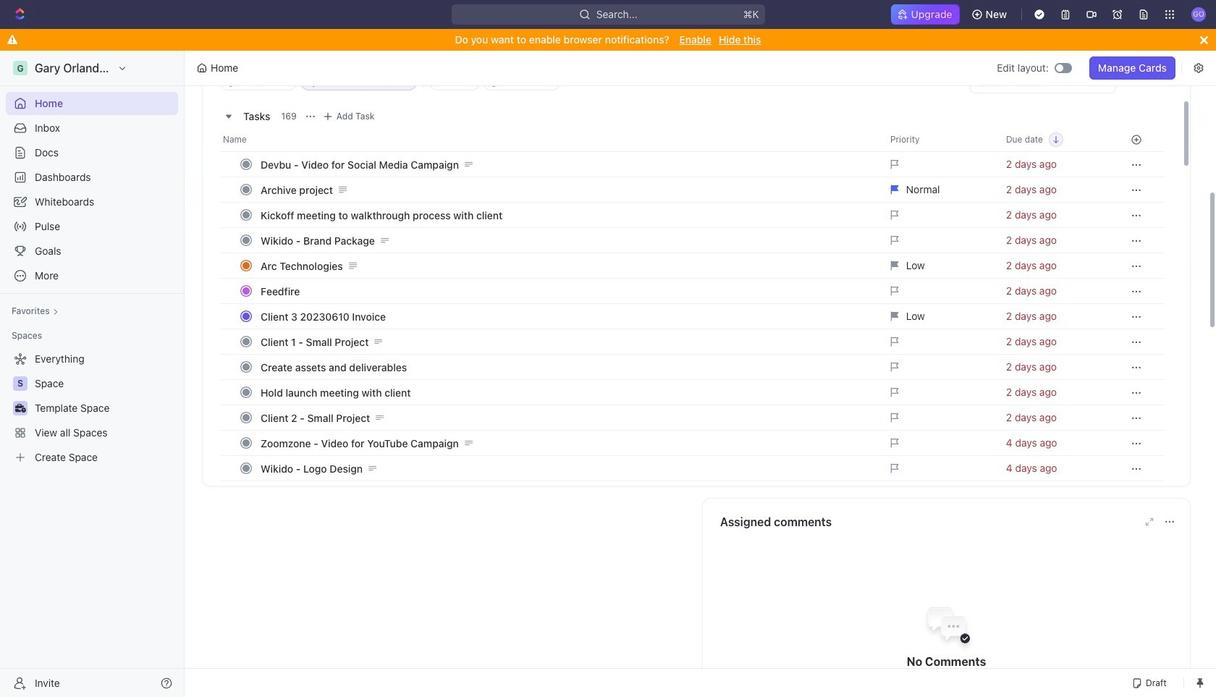 Task type: vqa. For each thing, say whether or not it's contained in the screenshot.
Whiteboards LINK
no



Task type: describe. For each thing, give the bounding box(es) containing it.
8 set priority image from the top
[[882, 455, 998, 481]]

2 set priority image from the top
[[882, 278, 998, 304]]

tree inside the sidebar navigation
[[6, 348, 178, 469]]

5 set priority image from the top
[[882, 379, 998, 405]]

sidebar navigation
[[0, 51, 188, 697]]

gary orlando's workspace, , element
[[13, 61, 28, 75]]

4 set priority image from the top
[[882, 354, 998, 380]]

3 set priority image from the top
[[882, 329, 998, 355]]

1 set priority image from the top
[[882, 227, 998, 253]]



Task type: locate. For each thing, give the bounding box(es) containing it.
tree
[[6, 348, 178, 469]]

6 set priority image from the top
[[882, 405, 998, 431]]

set priority image
[[882, 227, 998, 253], [882, 278, 998, 304], [882, 329, 998, 355], [882, 354, 998, 380], [882, 379, 998, 405], [882, 405, 998, 431], [882, 430, 998, 456], [882, 455, 998, 481], [882, 481, 998, 507]]

7 set priority image from the top
[[882, 430, 998, 456]]

9 set priority image from the top
[[882, 481, 998, 507]]

space, , element
[[13, 376, 28, 391]]

business time image
[[15, 404, 26, 413]]



